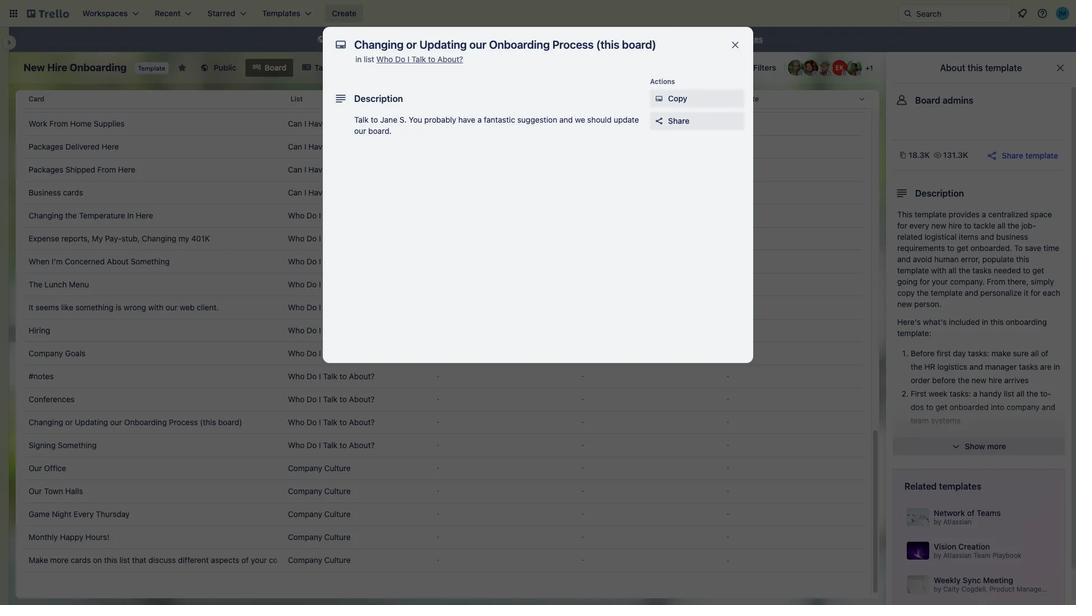 Task type: locate. For each thing, give the bounding box(es) containing it.
0 vertical spatial list
[[364, 54, 375, 64]]

3 row from the top
[[24, 135, 863, 159]]

0 vertical spatial cards
[[63, 188, 83, 197]]

3 can i have? from the top
[[288, 142, 331, 151]]

packages inside packages delivered here link
[[29, 142, 63, 151]]

on inside row
[[93, 556, 102, 565]]

0 horizontal spatial is
[[116, 303, 122, 312]]

from inside 'this template provides a centralized space for every new hire to tackle all the job- related logistical items and business requirements to get onboarded. to save time and avoid human error, populate this template with all the tasks needed to get going for your company. from there, simply copy the template and personalize it for each new person.'
[[988, 277, 1006, 287]]

here's
[[898, 317, 922, 327]]

more right explore
[[705, 34, 724, 44]]

the up business
[[1008, 221, 1020, 231]]

make
[[992, 349, 1012, 358]]

2 can i have? from the top
[[288, 119, 331, 128]]

0 horizontal spatial share
[[669, 116, 690, 126]]

by left caity
[[934, 586, 942, 594]]

changing left "or"
[[29, 418, 63, 427]]

2 vertical spatial our
[[110, 418, 122, 427]]

at
[[1001, 457, 1008, 466]]

1 vertical spatial is
[[116, 303, 122, 312]]

about up admins
[[941, 63, 966, 73]]

you
[[409, 115, 423, 125]]

1 vertical spatial something
[[58, 441, 97, 450]]

probably
[[425, 115, 457, 125]]

the lunch menu link
[[29, 274, 279, 296]]

aspects
[[211, 556, 240, 565]]

0 vertical spatial more
[[705, 34, 724, 44]]

3 company culture from the top
[[288, 510, 351, 519]]

who do i talk to about? for changing the temperature in here
[[288, 211, 375, 220]]

2 vertical spatial get
[[936, 403, 948, 412]]

0 horizontal spatial create
[[332, 8, 357, 18]]

get up simply
[[1033, 266, 1045, 275]]

talk for changing the temperature in here
[[323, 211, 338, 220]]

filters
[[754, 63, 777, 72]]

1 horizontal spatial from
[[97, 165, 116, 174]]

0 vertical spatial our
[[29, 464, 42, 473]]

show more button
[[894, 438, 1066, 456]]

5 can from the top
[[288, 188, 302, 197]]

the left internet
[[471, 34, 482, 44]]

all right sure
[[1032, 349, 1040, 358]]

of inside row
[[242, 556, 249, 565]]

something down expense reports, my pay-stub, changing my 401k "link"
[[131, 257, 170, 266]]

for left anyone
[[419, 34, 429, 44]]

your down human
[[933, 277, 949, 287]]

a up onboarded
[[974, 389, 978, 399]]

error,
[[962, 255, 981, 264]]

have? for from
[[309, 165, 331, 174]]

a right have
[[478, 115, 482, 125]]

6 row from the top
[[24, 204, 863, 228]]

more for show
[[988, 442, 1007, 452]]

Search field
[[913, 5, 1011, 22]]

1 culture from the top
[[325, 464, 351, 473]]

0 vertical spatial with
[[932, 266, 947, 275]]

9 who do i talk to about? from the top
[[288, 395, 375, 404]]

company inside company goals link
[[29, 349, 63, 358]]

tasks down error,
[[973, 266, 992, 275]]

row containing when i'm concerned about something
[[24, 250, 863, 274]]

row containing signing something
[[24, 434, 863, 458]]

here down packages delivered here link
[[118, 165, 135, 174]]

1 vertical spatial by
[[934, 552, 942, 560]]

do for signing something
[[307, 441, 317, 450]]

tasks down sure
[[1020, 362, 1039, 372]]

list:
[[955, 430, 967, 439]]

15 row from the top
[[24, 411, 863, 435]]

row containing it seems like something is wrong with our web client.
[[24, 296, 863, 320]]

the up "reports,"
[[65, 211, 77, 220]]

4 can from the top
[[288, 165, 302, 174]]

column header inside row
[[433, 90, 579, 109]]

1 vertical spatial templates
[[940, 482, 982, 492]]

onboarding right hire at left top
[[70, 62, 127, 73]]

1 have? from the top
[[309, 96, 331, 105]]

1 vertical spatial atlassian
[[944, 552, 973, 560]]

changing
[[29, 211, 63, 220], [142, 234, 176, 243], [29, 418, 63, 427]]

is
[[347, 34, 353, 44], [116, 303, 122, 312]]

1 row from the top
[[24, 86, 872, 113]]

create for create
[[332, 8, 357, 18]]

0 vertical spatial tasks:
[[969, 349, 990, 358]]

6 who do i talk to about? from the top
[[288, 326, 375, 335]]

tasks: up onboarded
[[950, 389, 972, 399]]

17 row from the top
[[24, 457, 863, 481]]

have? for home
[[309, 119, 331, 128]]

do for when i'm concerned about something
[[307, 257, 317, 266]]

1 vertical spatial on
[[93, 556, 102, 565]]

get down items
[[957, 243, 969, 253]]

1 vertical spatial list
[[1005, 389, 1015, 399]]

0 vertical spatial share
[[669, 116, 690, 126]]

column header
[[433, 90, 579, 109]]

0 horizontal spatial of
[[242, 556, 249, 565]]

company culture for game night every thursday
[[288, 510, 351, 519]]

about? for the lunch menu
[[349, 280, 375, 289]]

packages down work
[[29, 142, 63, 151]]

encounter
[[962, 457, 999, 466]]

explore more templates
[[675, 34, 763, 44]]

can i have? for home
[[288, 119, 331, 128]]

can i have? row
[[24, 89, 863, 113]]

about down expense reports, my pay-stub, changing my 401k
[[107, 257, 129, 266]]

handy
[[980, 389, 1002, 399]]

who for the lunch menu
[[288, 280, 305, 289]]

0 horizontal spatial board
[[265, 63, 287, 72]]

our right updating
[[110, 418, 122, 427]]

0 vertical spatial this
[[329, 34, 345, 44]]

1 can from the top
[[288, 96, 302, 105]]

our left "board."
[[354, 126, 366, 136]]

and down to-
[[1043, 403, 1056, 412]]

0 vertical spatial of
[[1042, 349, 1049, 358]]

1 vertical spatial description
[[916, 188, 965, 199]]

network
[[934, 509, 966, 518]]

in
[[127, 211, 134, 220]]

0 horizontal spatial about
[[107, 257, 129, 266]]

due date button
[[725, 86, 872, 113]]

onboarding inside text box
[[70, 62, 127, 73]]

0 horizontal spatial description
[[354, 94, 403, 104]]

star or unstar board image
[[178, 63, 187, 72]]

5 who do i talk to about? from the top
[[288, 303, 375, 312]]

this left onboarding
[[991, 317, 1004, 327]]

1 by from the top
[[934, 518, 942, 527]]

a up tackle
[[983, 210, 987, 219]]

s.
[[400, 115, 407, 125]]

share for share
[[669, 116, 690, 126]]

by up weekly
[[934, 552, 942, 560]]

board for board admins
[[916, 95, 941, 105]]

from right work
[[49, 119, 68, 128]]

on right anyone
[[460, 34, 469, 44]]

your inside 'this template provides a centralized space for every new hire to tackle all the job- related logistical items and business requirements to get onboarded. to save time and avoid human error, populate this template with all the tasks needed to get going for your company. from there, simply copy the template and personalize it for each new person.'
[[933, 277, 949, 287]]

14 row from the top
[[24, 388, 863, 412]]

who for signing something
[[288, 441, 305, 450]]

1 packages from the top
[[29, 142, 63, 151]]

card
[[29, 95, 44, 103]]

to-
[[1041, 389, 1052, 399]]

in inside here's what's included in this onboarding template:
[[983, 317, 989, 327]]

1 vertical spatial with
[[148, 303, 164, 312]]

company goals
[[29, 349, 86, 358]]

meeting
[[984, 576, 1014, 586]]

more for explore
[[705, 34, 724, 44]]

row containing the lunch menu
[[24, 273, 863, 297]]

expense
[[29, 234, 59, 243]]

1 vertical spatial more
[[988, 442, 1007, 452]]

open information menu image
[[1038, 8, 1049, 19]]

4 row from the top
[[24, 158, 863, 182]]

5 can i have? from the top
[[288, 188, 331, 197]]

2 atlassian from the top
[[944, 552, 973, 560]]

packages inside packages shipped from here link
[[29, 165, 63, 174]]

#notes
[[29, 372, 54, 381]]

20 row from the top
[[24, 526, 863, 550]]

about? for when i'm concerned about something
[[349, 257, 375, 266]]

who for changing the temperature in here
[[288, 211, 305, 220]]

cogdell,
[[962, 586, 988, 594]]

3 can from the top
[[288, 142, 302, 151]]

2 horizontal spatial of
[[1042, 349, 1049, 358]]

can for here
[[288, 142, 302, 151]]

can for home
[[288, 119, 302, 128]]

shipped
[[65, 165, 95, 174]]

who do i talk to about? for when i'm concerned about something
[[288, 257, 375, 266]]

0 vertical spatial packages
[[29, 142, 63, 151]]

1 horizontal spatial our
[[166, 303, 178, 312]]

this up every
[[898, 210, 913, 219]]

1 horizontal spatial board
[[916, 95, 941, 105]]

2 vertical spatial in
[[1055, 362, 1061, 372]]

create button
[[325, 4, 364, 22]]

4 company culture from the top
[[288, 533, 351, 542]]

do for changing the temperature in here
[[307, 211, 317, 220]]

related templates
[[905, 482, 982, 492]]

1 vertical spatial tasks
[[1020, 362, 1039, 372]]

they'll
[[938, 457, 960, 466]]

21 row from the top
[[24, 549, 863, 573]]

reports,
[[61, 234, 90, 243]]

who do i talk to about? for expense reports, my pay-stub, changing my 401k
[[288, 234, 375, 243]]

explore
[[675, 34, 703, 44]]

0 vertical spatial our
[[354, 126, 366, 136]]

1 horizontal spatial something
[[131, 257, 170, 266]]

have? for here
[[309, 142, 331, 151]]

2 vertical spatial changing
[[29, 418, 63, 427]]

logistics
[[938, 362, 968, 372]]

table
[[16, 0, 880, 599]]

tasks: right day
[[969, 349, 990, 358]]

cards down happy
[[71, 556, 91, 565]]

row containing game night every thursday
[[24, 503, 863, 527]]

0 horizontal spatial something
[[58, 441, 97, 450]]

9 row from the top
[[24, 273, 863, 297]]

0 horizontal spatial templates
[[726, 34, 763, 44]]

0 vertical spatial tasks
[[973, 266, 992, 275]]

something inside signing something link
[[58, 441, 97, 450]]

0 vertical spatial onboarding
[[70, 62, 127, 73]]

do for company goals
[[307, 349, 317, 358]]

2 horizontal spatial our
[[354, 126, 366, 136]]

our town halls link
[[29, 481, 279, 503]]

1 horizontal spatial new
[[932, 221, 947, 231]]

0 vertical spatial description
[[354, 94, 403, 104]]

3 who do i talk to about? from the top
[[288, 257, 375, 266]]

5 company culture from the top
[[288, 556, 351, 565]]

1 vertical spatial of
[[968, 509, 975, 518]]

0 horizontal spatial with
[[148, 303, 164, 312]]

atlassian inside vision creation by atlassian team playbook
[[944, 552, 973, 560]]

the left the hr
[[911, 362, 923, 372]]

our left town
[[29, 487, 42, 496]]

1 vertical spatial our
[[29, 487, 42, 496]]

primary element
[[0, 0, 1077, 27]]

1 vertical spatial hire
[[989, 376, 1003, 385]]

by for weekly sync meeting
[[934, 586, 942, 594]]

1 horizontal spatial get
[[957, 243, 969, 253]]

weekly
[[934, 576, 961, 586]]

5 culture from the top
[[325, 556, 351, 565]]

about? for company goals
[[349, 349, 375, 358]]

i'm
[[52, 257, 63, 266]]

work from home supplies
[[29, 119, 125, 128]]

0 vertical spatial changing
[[29, 211, 63, 220]]

1 vertical spatial get
[[1033, 266, 1045, 275]]

2 culture from the top
[[325, 487, 351, 496]]

menu
[[69, 280, 89, 289]]

something
[[76, 303, 114, 312]]

i inside can i have? row
[[305, 96, 307, 105]]

3 have? from the top
[[309, 142, 331, 151]]

1 vertical spatial about
[[107, 257, 129, 266]]

packages shipped from here link
[[29, 159, 279, 181]]

people
[[911, 457, 936, 466]]

in left calendar
[[356, 54, 362, 64]]

0 horizontal spatial more
[[50, 556, 69, 565]]

company for our office
[[288, 464, 322, 473]]

10 who do i talk to about? from the top
[[288, 418, 375, 427]]

this for this template provides a centralized space for every new hire to tackle all the job- related logistical items and business requirements to get onboarded. to save time and avoid human error, populate this template with all the tasks needed to get going for your company. from there, simply copy the template and personalize it for each new person.
[[898, 210, 913, 219]]

about? for changing or updating our onboarding process (this board)
[[349, 418, 375, 427]]

1 horizontal spatial tasks
[[1020, 362, 1039, 372]]

7 row from the top
[[24, 227, 863, 251]]

this down hours!
[[104, 556, 117, 565]]

1 horizontal spatial about
[[941, 63, 966, 73]]

4 can i have? from the top
[[288, 165, 331, 174]]

do for the lunch menu
[[307, 280, 317, 289]]

the left the key at the right bottom of the page
[[1024, 443, 1035, 453]]

is left public
[[347, 34, 353, 44]]

can i have? for here
[[288, 142, 331, 151]]

4 culture from the top
[[325, 533, 351, 542]]

here right in
[[136, 211, 153, 220]]

to
[[1015, 243, 1024, 253]]

more inside button
[[988, 442, 1007, 452]]

2 company culture from the top
[[288, 487, 351, 496]]

company culture for our town halls
[[288, 487, 351, 496]]

1 horizontal spatial on
[[460, 34, 469, 44]]

who
[[377, 54, 393, 64], [288, 211, 305, 220], [288, 234, 305, 243], [288, 257, 305, 266], [288, 280, 305, 289], [288, 303, 305, 312], [288, 326, 305, 335], [288, 349, 305, 358], [288, 372, 305, 381], [288, 395, 305, 404], [288, 418, 305, 427], [936, 430, 953, 439], [288, 441, 305, 450]]

2 horizontal spatial in
[[1055, 362, 1061, 372]]

hours!
[[86, 533, 110, 542]]

1 vertical spatial packages
[[29, 165, 63, 174]]

business
[[997, 232, 1029, 242]]

your
[[933, 277, 949, 287], [251, 556, 267, 565]]

suggestion
[[518, 115, 558, 125]]

2 who do i talk to about? from the top
[[288, 234, 375, 243]]

jeremy miller (jeremymiller198) image
[[1057, 7, 1070, 20]]

1 horizontal spatial hire
[[989, 376, 1003, 385]]

11 row from the top
[[24, 319, 863, 343]]

onboarding inside row
[[124, 418, 167, 427]]

1 vertical spatial new
[[898, 300, 913, 309]]

expense reports, my pay-stub, changing my 401k
[[29, 234, 210, 243]]

who for expense reports, my pay-stub, changing my 401k
[[288, 234, 305, 243]]

our town halls
[[29, 487, 83, 496]]

night
[[52, 510, 72, 519]]

hire up "handy"
[[989, 376, 1003, 385]]

board left admins
[[916, 95, 941, 105]]

row containing changing the temperature in here
[[24, 204, 863, 228]]

0 vertical spatial in
[[356, 54, 362, 64]]

something down "or"
[[58, 441, 97, 450]]

work from home supplies link
[[29, 113, 279, 135]]

there,
[[1008, 277, 1029, 287]]

0 vertical spatial here
[[102, 142, 119, 151]]

culture for game night every thursday
[[325, 510, 351, 519]]

culture for our office
[[325, 464, 351, 473]]

2 packages from the top
[[29, 165, 63, 174]]

of left teams
[[968, 509, 975, 518]]

new up "handy"
[[972, 376, 987, 385]]

this inside make more cards on this list that discuss different aspects of your company's culture! link
[[104, 556, 117, 565]]

1 can i have? from the top
[[288, 96, 331, 105]]

from
[[49, 119, 68, 128], [97, 165, 116, 174], [988, 277, 1006, 287]]

row
[[24, 86, 872, 113], [24, 112, 863, 136], [24, 135, 863, 159], [24, 158, 863, 182], [24, 181, 863, 205], [24, 204, 863, 228], [24, 227, 863, 251], [24, 250, 863, 274], [24, 273, 863, 297], [24, 296, 863, 320], [24, 319, 863, 343], [24, 342, 863, 366], [24, 365, 863, 389], [24, 388, 863, 412], [24, 411, 863, 435], [24, 434, 863, 458], [24, 457, 863, 481], [24, 480, 863, 504], [24, 503, 863, 527], [24, 526, 863, 550], [24, 549, 863, 573]]

hire down provides
[[949, 221, 963, 231]]

1 vertical spatial onboarding
[[124, 418, 167, 427]]

4 who do i talk to about? from the top
[[288, 280, 375, 289]]

cards down shipped
[[63, 188, 83, 197]]

packages up business
[[29, 165, 63, 174]]

about this template
[[941, 63, 1023, 73]]

needed
[[994, 266, 1022, 275]]

or
[[65, 418, 73, 427]]

templates up "filters" button on the right of page
[[726, 34, 763, 44]]

priscilla parjet (priscillaparjet) image
[[847, 60, 863, 76]]

0 vertical spatial something
[[131, 257, 170, 266]]

0 vertical spatial new
[[932, 221, 947, 231]]

copy
[[898, 288, 916, 298]]

0 vertical spatial atlassian
[[944, 518, 973, 527]]

the lunch menu
[[29, 280, 89, 289]]

on down hours!
[[93, 556, 102, 565]]

create inside button
[[332, 8, 357, 18]]

1 our from the top
[[29, 464, 42, 473]]

is left the "wrong" on the left of the page
[[116, 303, 122, 312]]

the up person.
[[918, 288, 929, 298]]

row containing conferences
[[24, 388, 863, 412]]

new inside before first day tasks: make sure all of the hr logistics and manager tasks are in order before the new hire arrives first week tasks: a handy list all the to- dos to get onboarded into company and team systems who's who list: help the newbie orient themselves and learn all about the key people they'll encounter at work
[[972, 376, 987, 385]]

10 row from the top
[[24, 296, 863, 320]]

2 vertical spatial list
[[119, 556, 130, 565]]

0 vertical spatial from
[[49, 119, 68, 128]]

list button
[[286, 86, 433, 113]]

None text field
[[349, 35, 719, 55]]

board
[[584, 34, 605, 44]]

seems
[[36, 303, 59, 312]]

1 who do i talk to about? from the top
[[288, 211, 375, 220]]

hire
[[949, 221, 963, 231], [989, 376, 1003, 385]]

templates down they'll
[[940, 482, 982, 492]]

do
[[395, 54, 406, 64], [307, 211, 317, 220], [307, 234, 317, 243], [307, 257, 317, 266], [307, 280, 317, 289], [307, 303, 317, 312], [307, 326, 317, 335], [307, 349, 317, 358], [307, 372, 317, 381], [307, 395, 317, 404], [307, 418, 317, 427], [307, 441, 317, 450]]

11 who do i talk to about? from the top
[[288, 441, 375, 450]]

company for make more cards on this list that discuss different aspects of your company's culture!
[[288, 556, 322, 565]]

our left "web"
[[166, 303, 178, 312]]

who do i talk to about? for conferences
[[288, 395, 375, 404]]

2 vertical spatial of
[[242, 556, 249, 565]]

row containing business cards
[[24, 181, 863, 205]]

by inside 'network of teams by atlassian'
[[934, 518, 942, 527]]

this for this is a public template for anyone on the internet to copy.
[[329, 34, 345, 44]]

list down public
[[364, 54, 375, 64]]

1 company culture from the top
[[288, 464, 351, 473]]

in right included
[[983, 317, 989, 327]]

get down week
[[936, 403, 948, 412]]

i
[[408, 54, 410, 64], [305, 96, 307, 105], [305, 119, 307, 128], [305, 142, 307, 151], [305, 165, 307, 174], [305, 188, 307, 197], [319, 211, 321, 220], [319, 234, 321, 243], [319, 257, 321, 266], [319, 280, 321, 289], [319, 303, 321, 312], [319, 326, 321, 335], [319, 349, 321, 358], [319, 372, 321, 381], [319, 395, 321, 404], [319, 418, 321, 427], [319, 441, 321, 450]]

do for changing or updating our onboarding process (this board)
[[307, 418, 317, 427]]

2 can from the top
[[288, 119, 302, 128]]

row containing monthly happy hours!
[[24, 526, 863, 550]]

copy link
[[651, 90, 745, 108]]

list left that
[[119, 556, 130, 565]]

5 row from the top
[[24, 181, 863, 205]]

0 horizontal spatial your
[[251, 556, 267, 565]]

the inside row
[[65, 211, 77, 220]]

in right are
[[1055, 362, 1061, 372]]

public
[[361, 34, 383, 44]]

2 vertical spatial from
[[988, 277, 1006, 287]]

row containing expense reports, my pay-stub, changing my 401k
[[24, 227, 863, 251]]

andre gorte (andregorte) image
[[803, 60, 819, 76]]

board left table link
[[265, 63, 287, 72]]

3 culture from the top
[[325, 510, 351, 519]]

by inside the 'weekly sync meeting by caity cogdell, product manager @ trello'
[[934, 586, 942, 594]]

home
[[70, 119, 92, 128]]

in list who do i talk to about?
[[356, 54, 464, 64]]

0 vertical spatial templates
[[726, 34, 763, 44]]

4 have? from the top
[[309, 165, 331, 174]]

on
[[460, 34, 469, 44], [93, 556, 102, 565]]

2 vertical spatial here
[[136, 211, 153, 220]]

for right it
[[1031, 288, 1042, 298]]

onboarding
[[1007, 317, 1048, 327]]

this down to
[[1017, 255, 1030, 264]]

about? for it seems like something is wrong with our web client.
[[349, 303, 375, 312]]

can
[[288, 96, 302, 105], [288, 119, 302, 128], [288, 142, 302, 151], [288, 165, 302, 174], [288, 188, 302, 197]]

can i have? for from
[[288, 165, 331, 174]]

2 have? from the top
[[309, 119, 331, 128]]

who for conferences
[[288, 395, 305, 404]]

this inside 'this template provides a centralized space for every new hire to tackle all the job- related logistical items and business requirements to get onboarded. to save time and avoid human error, populate this template with all the tasks needed to get going for your company. from there, simply copy the template and personalize it for each new person.'
[[898, 210, 913, 219]]

0 horizontal spatial tasks
[[973, 266, 992, 275]]

atlassian left team
[[944, 552, 973, 560]]

1 vertical spatial your
[[251, 556, 267, 565]]

sm image
[[316, 34, 327, 45]]

company culture for make more cards on this list that discuss different aspects of your company's culture!
[[288, 556, 351, 565]]

1 atlassian from the top
[[944, 518, 973, 527]]

changing down changing the temperature in here link
[[142, 234, 176, 243]]

description up provides
[[916, 188, 965, 199]]

more up at
[[988, 442, 1007, 452]]

your left company's
[[251, 556, 267, 565]]

16 row from the top
[[24, 434, 863, 458]]

human
[[935, 255, 960, 264]]

8 who do i talk to about? from the top
[[288, 372, 375, 381]]

for up the related
[[898, 221, 908, 231]]

19 row from the top
[[24, 503, 863, 527]]

can for from
[[288, 165, 302, 174]]

1 vertical spatial board
[[916, 95, 941, 105]]

2 by from the top
[[934, 552, 942, 560]]

company for our town halls
[[288, 487, 322, 496]]

of right "aspects"
[[242, 556, 249, 565]]

talk for company goals
[[323, 349, 338, 358]]

talk for expense reports, my pay-stub, changing my 401k
[[323, 234, 338, 243]]

2 horizontal spatial list
[[1005, 389, 1015, 399]]

7 who do i talk to about? from the top
[[288, 349, 375, 358]]

from up personalize
[[988, 277, 1006, 287]]

0 vertical spatial is
[[347, 34, 353, 44]]

with inside 'this template provides a centralized space for every new hire to tackle all the job- related logistical items and business requirements to get onboarded. to save time and avoid human error, populate this template with all the tasks needed to get going for your company. from there, simply copy the template and personalize it for each new person.'
[[932, 266, 947, 275]]

0 vertical spatial your
[[933, 277, 949, 287]]

talk for hiring
[[323, 326, 338, 335]]

0 notifications image
[[1016, 7, 1030, 20]]

to inside before first day tasks: make sure all of the hr logistics and manager tasks are in order before the new hire arrives first week tasks: a handy list all the to- dos to get onboarded into company and team systems who's who list: help the newbie orient themselves and learn all about the key people they'll encounter at work
[[927, 403, 934, 412]]

2 row from the top
[[24, 112, 863, 136]]

culture for our town halls
[[325, 487, 351, 496]]

related
[[898, 232, 923, 242]]

new up logistical
[[932, 221, 947, 231]]

1 vertical spatial from
[[97, 165, 116, 174]]

list down arrives
[[1005, 389, 1015, 399]]

description up jane
[[354, 94, 403, 104]]

changing down business
[[29, 211, 63, 220]]

0 vertical spatial on
[[460, 34, 469, 44]]

onboarding down conferences link
[[124, 418, 167, 427]]

remote employees
[[438, 119, 499, 128]]

atlassian up vision
[[944, 518, 973, 527]]

our
[[354, 126, 366, 136], [166, 303, 178, 312], [110, 418, 122, 427]]

1 vertical spatial this
[[898, 210, 913, 219]]

1 horizontal spatial with
[[932, 266, 947, 275]]

8 row from the top
[[24, 250, 863, 274]]

13 row from the top
[[24, 365, 863, 389]]

2 vertical spatial more
[[50, 556, 69, 565]]

this inside here's what's included in this onboarding template:
[[991, 317, 1004, 327]]

and left we
[[560, 115, 573, 125]]

2 horizontal spatial from
[[988, 277, 1006, 287]]

and right logistics on the bottom of the page
[[970, 362, 984, 372]]

new down copy
[[898, 300, 913, 309]]

who do i talk to about? for changing or updating our onboarding process (this board)
[[288, 418, 375, 427]]

hire
[[47, 62, 67, 73]]

1 vertical spatial tasks:
[[950, 389, 972, 399]]

talk for it seems like something is wrong with our web client.
[[323, 303, 338, 312]]

who do i talk to about?
[[288, 211, 375, 220], [288, 234, 375, 243], [288, 257, 375, 266], [288, 280, 375, 289], [288, 303, 375, 312], [288, 326, 375, 335], [288, 349, 375, 358], [288, 372, 375, 381], [288, 395, 375, 404], [288, 418, 375, 427], [288, 441, 375, 450]]

2 our from the top
[[29, 487, 42, 496]]

different
[[178, 556, 209, 565]]

of up are
[[1042, 349, 1049, 358]]

with right the "wrong" on the left of the page
[[148, 303, 164, 312]]

more inside row
[[50, 556, 69, 565]]

12 row from the top
[[24, 342, 863, 366]]

with down human
[[932, 266, 947, 275]]

0 vertical spatial board
[[265, 63, 287, 72]]

more right 'make' at the left of page
[[50, 556, 69, 565]]

table link
[[296, 59, 341, 77]]

have
[[459, 115, 476, 125]]

by
[[934, 518, 942, 527], [934, 552, 942, 560], [934, 586, 942, 594]]

something inside when i'm concerned about something link
[[131, 257, 170, 266]]

our left the office
[[29, 464, 42, 473]]

do for #notes
[[307, 372, 317, 381]]

18 row from the top
[[24, 480, 863, 504]]

1 horizontal spatial is
[[347, 34, 353, 44]]

our
[[29, 464, 42, 473], [29, 487, 42, 496]]

3 by from the top
[[934, 586, 942, 594]]

board inside the board link
[[265, 63, 287, 72]]

1 vertical spatial share
[[1003, 151, 1024, 160]]

share for share template
[[1003, 151, 1024, 160]]

from right shipped
[[97, 165, 116, 174]]



Task type: vqa. For each thing, say whether or not it's contained in the screenshot.


Task type: describe. For each thing, give the bounding box(es) containing it.
about? for expense reports, my pay-stub, changing my 401k
[[349, 234, 375, 243]]

packages for packages delivered here
[[29, 142, 63, 151]]

about inside row
[[107, 257, 129, 266]]

who for when i'm concerned about something
[[288, 257, 305, 266]]

sync
[[963, 576, 982, 586]]

do for expense reports, my pay-stub, changing my 401k
[[307, 234, 317, 243]]

0 horizontal spatial in
[[356, 54, 362, 64]]

internet
[[485, 34, 513, 44]]

hiring link
[[29, 320, 279, 342]]

supplies
[[94, 119, 125, 128]]

public button
[[194, 59, 243, 77]]

company culture for our office
[[288, 464, 351, 473]]

share template
[[1003, 151, 1059, 160]]

our inside "talk to jane s. you probably have a fantastic suggestion and we should update our board."
[[354, 126, 366, 136]]

themselves
[[911, 443, 953, 453]]

culture for monthly happy hours!
[[325, 533, 351, 542]]

to inside "talk to jane s. you probably have a fantastic suggestion and we should update our board."
[[371, 115, 378, 125]]

do for hiring
[[307, 326, 317, 335]]

who inside before first day tasks: make sure all of the hr logistics and manager tasks are in order before the new hire arrives first week tasks: a handy list all the to- dos to get onboarded into company and team systems who's who list: help the newbie orient themselves and learn all about the key people they'll encounter at work
[[936, 430, 953, 439]]

vision
[[934, 542, 957, 552]]

1 vertical spatial our
[[166, 303, 178, 312]]

talk for signing something
[[323, 441, 338, 450]]

0 vertical spatial about
[[941, 63, 966, 73]]

person.
[[915, 300, 942, 309]]

who do i talk to about? for hiring
[[288, 326, 375, 335]]

web
[[180, 303, 195, 312]]

tasks inside 'this template provides a centralized space for every new hire to tackle all the job- related logistical items and business requirements to get onboarded. to save time and avoid human error, populate this template with all the tasks needed to get going for your company. from there, simply copy the template and personalize it for each new person.'
[[973, 266, 992, 275]]

by inside vision creation by atlassian team playbook
[[934, 552, 942, 560]]

our for our office
[[29, 464, 42, 473]]

company
[[1007, 403, 1041, 412]]

tasks inside before first day tasks: make sure all of the hr logistics and manager tasks are in order before the new hire arrives first week tasks: a handy list all the to- dos to get onboarded into company and team systems who's who list: help the newbie orient themselves and learn all about the key people they'll encounter at work
[[1020, 362, 1039, 372]]

talk for changing or updating our onboarding process (this board)
[[323, 418, 338, 427]]

by for network of teams
[[934, 518, 942, 527]]

signing something
[[29, 441, 97, 450]]

before
[[933, 376, 956, 385]]

board link
[[246, 59, 293, 77]]

game
[[29, 510, 50, 519]]

who do i talk to about? for #notes
[[288, 372, 375, 381]]

teams
[[977, 509, 1002, 518]]

row containing company goals
[[24, 342, 863, 366]]

process
[[169, 418, 198, 427]]

131.3k
[[944, 150, 969, 160]]

what's
[[924, 317, 948, 327]]

this inside 'this template provides a centralized space for every new hire to tackle all the job- related logistical items and business requirements to get onboarded. to save time and avoid human error, populate this template with all the tasks needed to get going for your company. from there, simply copy the template and personalize it for each new person.'
[[1017, 255, 1030, 264]]

all down human
[[949, 266, 957, 275]]

culture!
[[311, 556, 338, 565]]

orient
[[1029, 430, 1050, 439]]

halls
[[65, 487, 83, 496]]

with inside row
[[148, 303, 164, 312]]

0 horizontal spatial new
[[898, 300, 913, 309]]

about? for changing the temperature in here
[[349, 211, 375, 220]]

Board name text field
[[18, 59, 132, 77]]

discuss
[[149, 556, 176, 565]]

of inside before first day tasks: make sure all of the hr logistics and manager tasks are in order before the new hire arrives first week tasks: a handy list all the to- dos to get onboarded into company and team systems who's who list: help the newbie orient themselves and learn all about the key people they'll encounter at work
[[1042, 349, 1049, 358]]

the
[[29, 280, 42, 289]]

should
[[588, 115, 612, 125]]

changing the temperature in here link
[[29, 205, 279, 227]]

about? for signing something
[[349, 441, 375, 450]]

product
[[990, 586, 1015, 594]]

row containing card
[[24, 86, 872, 113]]

about? for hiring
[[349, 326, 375, 335]]

game night every thursday
[[29, 510, 130, 519]]

company for monthly happy hours!
[[288, 533, 322, 542]]

the left to-
[[1027, 389, 1039, 399]]

row containing work from home supplies
[[24, 112, 863, 136]]

who for hiring
[[288, 326, 305, 335]]

who for it seems like something is wrong with our web client.
[[288, 303, 305, 312]]

talk for when i'm concerned about something
[[323, 257, 338, 266]]

first
[[911, 389, 927, 399]]

hr
[[925, 362, 936, 372]]

template inside button
[[1026, 151, 1059, 160]]

who do i talk to about? for company goals
[[288, 349, 375, 358]]

space
[[1031, 210, 1053, 219]]

get inside before first day tasks: make sure all of the hr logistics and manager tasks are in order before the new hire arrives first week tasks: a handy list all the to- dos to get onboarded into company and team systems who's who list: help the newbie orient themselves and learn all about the key people they'll encounter at work
[[936, 403, 948, 412]]

provides
[[949, 210, 980, 219]]

1 horizontal spatial list
[[364, 54, 375, 64]]

talk for the lunch menu
[[323, 280, 338, 289]]

create board from template link
[[550, 30, 666, 48]]

@
[[1047, 586, 1053, 594]]

ellie kulick (elliekulick2) image
[[832, 60, 848, 76]]

talk for conferences
[[323, 395, 338, 404]]

items
[[960, 232, 979, 242]]

business cards link
[[29, 182, 279, 204]]

talk for #notes
[[323, 372, 338, 381]]

due date
[[730, 95, 759, 103]]

who for #notes
[[288, 372, 305, 381]]

color: green, title: "remote employees" element
[[433, 119, 504, 128]]

row containing packages shipped from here
[[24, 158, 863, 182]]

amy freiderson (amyfreiderson) image
[[789, 60, 804, 76]]

actions
[[651, 77, 676, 86]]

show more
[[966, 442, 1007, 452]]

systems
[[932, 416, 962, 426]]

before first day tasks: make sure all of the hr logistics and manager tasks are in order before the new hire arrives first week tasks: a handy list all the to- dos to get onboarded into company and team systems who's who list: help the newbie orient themselves and learn all about the key people they'll encounter at work
[[911, 349, 1061, 466]]

share template button
[[987, 150, 1059, 162]]

new
[[24, 62, 45, 73]]

do for it seems like something is wrong with our web client.
[[307, 303, 317, 312]]

about? for conferences
[[349, 395, 375, 404]]

culture for make more cards on this list that discuss different aspects of your company's culture!
[[325, 556, 351, 565]]

we
[[575, 115, 586, 125]]

and down company.
[[966, 288, 979, 298]]

signing
[[29, 441, 56, 450]]

and inside "talk to jane s. you probably have a fantastic suggestion and we should update our board."
[[560, 115, 573, 125]]

each
[[1044, 288, 1061, 298]]

company for game night every thursday
[[288, 510, 322, 519]]

and down list:
[[955, 443, 968, 453]]

list inside before first day tasks: make sure all of the hr logistics and manager tasks are in order before the new hire arrives first week tasks: a handy list all the to- dos to get onboarded into company and team systems who's who list: help the newbie orient themselves and learn all about the key people they'll encounter at work
[[1005, 389, 1015, 399]]

every
[[74, 510, 94, 519]]

who do i talk to about? link
[[377, 54, 464, 64]]

do for conferences
[[307, 395, 317, 404]]

who for changing or updating our onboarding process (this board)
[[288, 418, 305, 427]]

row containing our office
[[24, 457, 863, 481]]

sm image
[[654, 93, 665, 104]]

who for company goals
[[288, 349, 305, 358]]

onboarded
[[950, 403, 990, 412]]

our for our town halls
[[29, 487, 42, 496]]

company's
[[269, 556, 309, 565]]

team
[[911, 416, 930, 426]]

changing inside "link"
[[142, 234, 176, 243]]

1 vertical spatial cards
[[71, 556, 91, 565]]

trello
[[1055, 586, 1073, 594]]

row containing make more cards on this list that discuss different aspects of your company's culture!
[[24, 549, 863, 573]]

packages delivered here link
[[29, 136, 279, 158]]

customize views image
[[408, 62, 420, 73]]

concerned
[[65, 257, 105, 266]]

create for create board from template
[[557, 34, 582, 44]]

make more cards on this list that discuss different aspects of your company's culture! link
[[29, 550, 338, 572]]

row containing hiring
[[24, 319, 863, 343]]

row containing changing or updating our onboarding process (this board)
[[24, 411, 863, 435]]

packages for packages shipped from here
[[29, 165, 63, 174]]

personalize
[[981, 288, 1023, 298]]

changing the temperature in here
[[29, 211, 153, 220]]

changing for updating
[[29, 418, 63, 427]]

who do i talk to about? for it seems like something is wrong with our web client.
[[288, 303, 375, 312]]

company culture for monthly happy hours!
[[288, 533, 351, 542]]

when i'm concerned about something
[[29, 257, 170, 266]]

here's what's included in this onboarding template:
[[898, 317, 1048, 338]]

your inside make more cards on this list that discuss different aspects of your company's culture! link
[[251, 556, 267, 565]]

lunch
[[45, 280, 67, 289]]

row containing our town halls
[[24, 480, 863, 504]]

show
[[966, 442, 986, 452]]

goals
[[65, 349, 86, 358]]

is inside row
[[116, 303, 122, 312]]

remote employees button
[[429, 113, 573, 135]]

a inside 'this template provides a centralized space for every new hire to tackle all the job- related logistical items and business requirements to get onboarded. to save time and avoid human error, populate this template with all the tasks needed to get going for your company. from there, simply copy the template and personalize it for each new person.'
[[983, 210, 987, 219]]

business cards
[[29, 188, 83, 197]]

caity
[[944, 586, 960, 594]]

happy
[[60, 533, 83, 542]]

can i have? inside can i have? row
[[288, 96, 331, 105]]

wrong
[[124, 303, 146, 312]]

hire inside before first day tasks: make sure all of the hr logistics and manager tasks are in order before the new hire arrives first week tasks: a handy list all the to- dos to get onboarded into company and team systems who's who list: help the newbie orient themselves and learn all about the key people they'll encounter at work
[[989, 376, 1003, 385]]

who do i talk to about? for the lunch menu
[[288, 280, 375, 289]]

related
[[905, 482, 938, 492]]

0 horizontal spatial from
[[49, 119, 68, 128]]

signing something link
[[29, 435, 279, 457]]

the up the show more
[[987, 430, 999, 439]]

playbook
[[993, 552, 1022, 560]]

delivered
[[65, 142, 100, 151]]

changing for temperature
[[29, 211, 63, 220]]

row containing #notes
[[24, 365, 863, 389]]

all up "company"
[[1017, 389, 1025, 399]]

about? for #notes
[[349, 372, 375, 381]]

the down logistics on the bottom of the page
[[959, 376, 970, 385]]

list inside row
[[119, 556, 130, 565]]

this up admins
[[968, 63, 984, 73]]

in inside before first day tasks: make sure all of the hr logistics and manager tasks are in order before the new hire arrives first week tasks: a handy list all the to- dos to get onboarded into company and team systems who's who list: help the newbie orient themselves and learn all about the key people they'll encounter at work
[[1055, 362, 1061, 372]]

are
[[1041, 362, 1052, 372]]

table containing can i have?
[[16, 0, 880, 599]]

all right learn on the bottom of page
[[991, 443, 999, 453]]

hire inside 'this template provides a centralized space for every new hire to tackle all the job- related logistical items and business requirements to get onboarded. to save time and avoid human error, populate this template with all the tasks needed to get going for your company. from there, simply copy the template and personalize it for each new person.'
[[949, 221, 963, 231]]

a inside before first day tasks: make sure all of the hr logistics and manager tasks are in order before the new hire arrives first week tasks: a handy list all the to- dos to get onboarded into company and team systems who's who list: help the newbie orient themselves and learn all about the key people they'll encounter at work
[[974, 389, 978, 399]]

temperature
[[79, 211, 125, 220]]

a inside "talk to jane s. you probably have a fantastic suggestion and we should update our board."
[[478, 115, 482, 125]]

public
[[214, 63, 237, 72]]

new hire onboarding
[[24, 62, 127, 73]]

of inside 'network of teams by atlassian'
[[968, 509, 975, 518]]

row containing packages delivered here
[[24, 135, 863, 159]]

board for board
[[265, 63, 287, 72]]

filters button
[[737, 59, 780, 77]]

who do i talk to about? for signing something
[[288, 441, 375, 450]]

0 vertical spatial get
[[957, 243, 969, 253]]

2 horizontal spatial get
[[1033, 266, 1045, 275]]

for right "going"
[[920, 277, 930, 287]]

and left avoid
[[898, 255, 911, 264]]

chris temperson (christemperson) image
[[818, 60, 834, 76]]

1 vertical spatial here
[[118, 165, 135, 174]]

my
[[92, 234, 103, 243]]

a left public
[[355, 34, 359, 44]]

more for make
[[50, 556, 69, 565]]

5 have? from the top
[[309, 188, 331, 197]]

search image
[[904, 9, 913, 18]]

learn
[[970, 443, 988, 453]]

my
[[179, 234, 189, 243]]

1 horizontal spatial description
[[916, 188, 965, 199]]

all down centralized
[[998, 221, 1006, 231]]

0 horizontal spatial our
[[110, 418, 122, 427]]

atlassian inside 'network of teams by atlassian'
[[944, 518, 973, 527]]

due
[[730, 95, 743, 103]]

the up company.
[[959, 266, 971, 275]]

talk inside "talk to jane s. you probably have a fantastic suggestion and we should update our board."
[[354, 115, 369, 125]]

and down tackle
[[981, 232, 995, 242]]

simply
[[1032, 277, 1055, 287]]

expense reports, my pay-stub, changing my 401k link
[[29, 228, 279, 250]]



